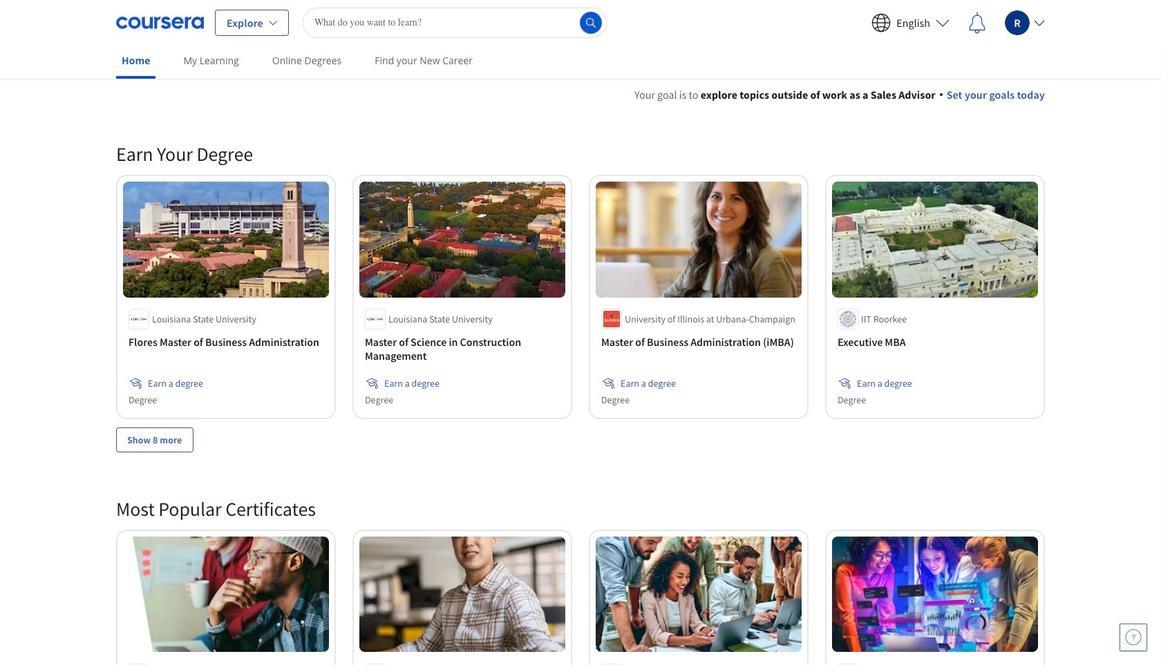 Task type: vqa. For each thing, say whether or not it's contained in the screenshot.
the leftmost "END"
no



Task type: locate. For each thing, give the bounding box(es) containing it.
help center image
[[1125, 630, 1142, 646]]

What do you want to learn? text field
[[303, 7, 607, 38]]

main content
[[0, 70, 1161, 666]]

None search field
[[303, 7, 607, 38]]



Task type: describe. For each thing, give the bounding box(es) containing it.
coursera image
[[116, 11, 204, 34]]

earn your degree collection element
[[108, 120, 1053, 475]]

most popular certificates collection element
[[108, 475, 1053, 666]]



